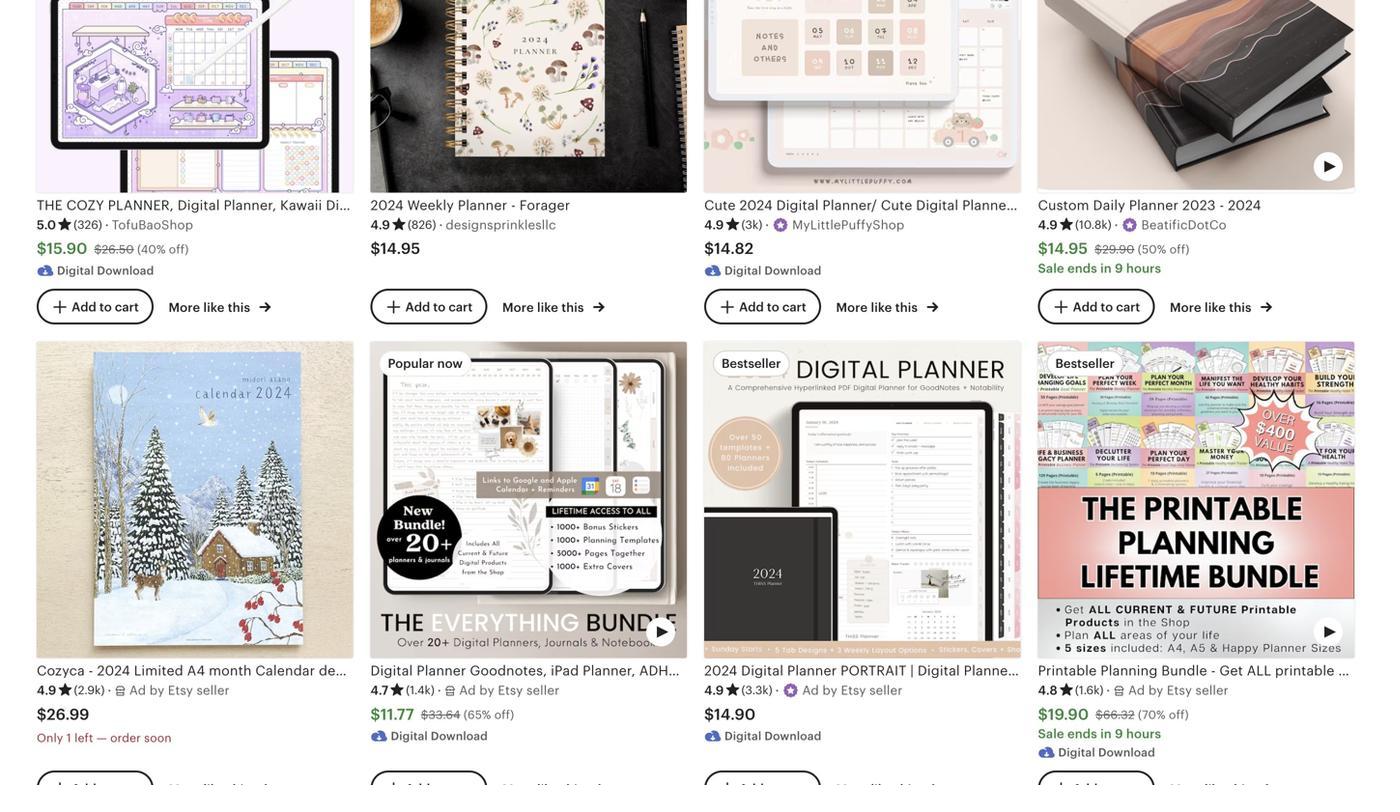 Task type: vqa. For each thing, say whether or not it's contained in the screenshot.
the bottommost ends
yes



Task type: describe. For each thing, give the bounding box(es) containing it.
$ 14.95
[[371, 240, 420, 258]]

to for 15.90
[[99, 300, 112, 315]]

33.64
[[429, 709, 460, 722]]

by
[[384, 663, 400, 679]]

$ inside $ 15.90 $ 26.50 (40% off)
[[94, 243, 102, 256]]

4.9 for 14.82
[[704, 218, 724, 232]]

planner for -
[[458, 198, 507, 213]]

this for $ 14.82
[[895, 301, 918, 315]]

· for (1.6k)
[[1107, 684, 1111, 698]]

download for 11.77
[[431, 730, 488, 743]]

add for 15.90
[[72, 300, 96, 315]]

2 horizontal spatial 2024
[[1228, 198, 1261, 213]]

download for 15.90
[[97, 264, 154, 277]]

more like this link for $ 15.90 $ 26.50 (40% off)
[[169, 297, 271, 317]]

in for 19.90
[[1101, 727, 1112, 741]]

(1.4k)
[[406, 684, 435, 697]]

cart for 14.82
[[783, 300, 807, 315]]

download for 14.82
[[765, 264, 822, 277]]

off) for 19.90
[[1169, 709, 1189, 722]]

more like this for $ 15.90 $ 26.50 (40% off)
[[169, 301, 254, 315]]

more like this for $ 14.95
[[502, 301, 587, 315]]

digital down 19.90
[[1058, 746, 1096, 759]]

$ 14.82
[[704, 240, 754, 258]]

$ inside $ 11.77 $ 33.64 (65% off)
[[421, 709, 429, 722]]

4 like from the left
[[1205, 301, 1226, 315]]

4.9 down the custom
[[1038, 218, 1058, 232]]

off) for 11.77
[[494, 709, 514, 722]]

add to cart for 14.95
[[405, 300, 473, 315]]

1 horizontal spatial 2024
[[371, 198, 404, 213]]

ends for 19.90
[[1068, 727, 1097, 741]]

the cozy planner, digital planner, kawaii digital planner, cute digital planner, digital planner cute, cute planner, 2024 digital planner image
[[37, 0, 353, 193]]

(3k)
[[742, 218, 763, 231]]

midori
[[448, 663, 490, 679]]

4 add to cart from the left
[[1073, 300, 1140, 315]]

download for 14.90
[[765, 730, 822, 743]]

add to cart button for 14.82
[[704, 289, 821, 325]]

11.77
[[381, 706, 414, 723]]

custom daily planner 2023 - 2024
[[1038, 198, 1261, 213]]

product video element for 11.77
[[371, 342, 687, 659]]

—
[[96, 732, 107, 745]]

· for (826)
[[439, 218, 443, 232]]

2023
[[1183, 198, 1216, 213]]

$ 14.90
[[704, 706, 756, 723]]

(326)
[[74, 218, 102, 231]]

4.7
[[371, 684, 389, 698]]

4 more like this from the left
[[1170, 301, 1255, 315]]

· for (326)
[[105, 218, 109, 232]]

cozyca
[[37, 663, 85, 679]]

4.9 for 14.95
[[371, 218, 390, 232]]

weekly
[[407, 198, 454, 213]]

custom
[[1038, 198, 1090, 213]]

4.9 for 14.90
[[704, 684, 724, 698]]

0 horizontal spatial 2024
[[97, 663, 130, 679]]

26.50
[[102, 243, 134, 256]]

popular
[[388, 357, 434, 371]]

(50%
[[1138, 243, 1167, 256]]

9 for 19.90
[[1115, 727, 1123, 741]]

14.90
[[714, 706, 756, 723]]

add to cart button for 15.90
[[37, 289, 153, 325]]

more like this link for $ 14.95
[[502, 297, 605, 317]]

digital download for 14.90
[[725, 730, 822, 743]]

planner for 2023
[[1129, 198, 1179, 213]]

digital download for 15.90
[[57, 264, 154, 277]]

soon
[[144, 732, 172, 745]]

like for $ 14.82
[[871, 301, 892, 315]]

product video element for 19.90
[[1038, 342, 1355, 659]]

· for (10.8k)
[[1115, 218, 1118, 232]]

to for 14.82
[[767, 300, 779, 315]]

(10.8k)
[[1075, 218, 1112, 231]]

calendar
[[255, 663, 315, 679]]

(70%
[[1138, 709, 1166, 722]]

add to cart button for 14.95
[[371, 289, 487, 325]]

more for $ 15.90 $ 26.50 (40% off)
[[169, 301, 200, 315]]

digital download down the $ 19.90 $ 66.32 (70% off) sale ends in 9 hours
[[1058, 746, 1155, 759]]

only
[[37, 732, 63, 745]]

digital for 15.90
[[57, 264, 94, 277]]

forager
[[520, 198, 570, 213]]

hours for 14.95
[[1127, 261, 1162, 276]]

4 more from the left
[[1170, 301, 1202, 315]]

digital download for 11.77
[[391, 730, 488, 743]]

cozyca - 2024 limited a4 month calendar designed by asano midori
[[37, 663, 490, 679]]



Task type: locate. For each thing, give the bounding box(es) containing it.
3 more from the left
[[836, 301, 868, 315]]

add to cart for 14.82
[[739, 300, 807, 315]]

0 vertical spatial ends
[[1068, 261, 1097, 276]]

$ inside $ 26.99 only 1 left — order soon
[[37, 706, 47, 723]]

3 more like this from the left
[[836, 301, 921, 315]]

planner right weekly
[[458, 198, 507, 213]]

more like this link
[[169, 297, 271, 317], [502, 297, 605, 317], [836, 297, 939, 317], [1170, 297, 1272, 317]]

this for $ 15.90 $ 26.50 (40% off)
[[228, 301, 250, 315]]

1 9 from the top
[[1115, 261, 1123, 276]]

1 vertical spatial 9
[[1115, 727, 1123, 741]]

in for 14.95
[[1101, 261, 1112, 276]]

like
[[203, 301, 225, 315], [537, 301, 558, 315], [871, 301, 892, 315], [1205, 301, 1226, 315]]

1 14.95 from the left
[[381, 240, 420, 258]]

product video element
[[1038, 0, 1355, 193], [371, 342, 687, 659], [1038, 342, 1355, 659]]

3 add from the left
[[739, 300, 764, 315]]

month
[[209, 663, 252, 679]]

14.95
[[381, 240, 420, 258], [1048, 240, 1088, 258]]

order
[[110, 732, 141, 745]]

0 vertical spatial hours
[[1127, 261, 1162, 276]]

sale down the custom
[[1038, 261, 1065, 276]]

ends down (10.8k)
[[1068, 261, 1097, 276]]

limited
[[134, 663, 183, 679]]

0 horizontal spatial bestseller
[[722, 357, 781, 371]]

2 cart from the left
[[449, 300, 473, 315]]

2 sale from the top
[[1038, 727, 1065, 741]]

sale down 19.90
[[1038, 727, 1065, 741]]

to for 14.95
[[433, 300, 446, 315]]

1 like from the left
[[203, 301, 225, 315]]

2 planner from the left
[[1129, 198, 1179, 213]]

in down 29.90 on the right top of the page
[[1101, 261, 1112, 276]]

off) for 15.90
[[169, 243, 189, 256]]

4.8
[[1038, 684, 1058, 698]]

more for $ 14.82
[[836, 301, 868, 315]]

· right (326)
[[105, 218, 109, 232]]

1 more from the left
[[169, 301, 200, 315]]

3 more like this link from the left
[[836, 297, 939, 317]]

1 vertical spatial sale
[[1038, 727, 1065, 741]]

3 this from the left
[[895, 301, 918, 315]]

popular now
[[388, 357, 463, 371]]

9 down 29.90 on the right top of the page
[[1115, 261, 1123, 276]]

add down 15.90 at top
[[72, 300, 96, 315]]

digital for 14.82
[[725, 264, 762, 277]]

1 to from the left
[[99, 300, 112, 315]]

sale inside $ 14.95 $ 29.90 (50% off) sale ends in 9 hours
[[1038, 261, 1065, 276]]

· right (3.3k)
[[775, 684, 779, 698]]

·
[[105, 218, 109, 232], [439, 218, 443, 232], [765, 218, 769, 232], [1115, 218, 1118, 232], [108, 684, 111, 698], [438, 684, 441, 698], [775, 684, 779, 698], [1107, 684, 1111, 698]]

4.9 down cozyca
[[37, 684, 56, 698]]

digital down the 14.90
[[725, 730, 762, 743]]

9 inside $ 14.95 $ 29.90 (50% off) sale ends in 9 hours
[[1115, 261, 1123, 276]]

· right (3k) at the right of the page
[[765, 218, 769, 232]]

sale inside the $ 19.90 $ 66.32 (70% off) sale ends in 9 hours
[[1038, 727, 1065, 741]]

1 hours from the top
[[1127, 261, 1162, 276]]

digital download down 33.64 on the left bottom of the page
[[391, 730, 488, 743]]

0 horizontal spatial -
[[89, 663, 93, 679]]

add down '14.82'
[[739, 300, 764, 315]]

off) right (70%
[[1169, 709, 1189, 722]]

cart for 14.95
[[449, 300, 473, 315]]

like for $ 14.95
[[537, 301, 558, 315]]

· right (826)
[[439, 218, 443, 232]]

$ 19.90 $ 66.32 (70% off) sale ends in 9 hours
[[1038, 706, 1189, 741]]

digital planner goodnotes, ipad planner, adhd planner, student planner, goal planner, undated planner, 2024 notability daily life planner image
[[371, 342, 687, 659]]

digital down '14.82'
[[725, 264, 762, 277]]

$ 11.77 $ 33.64 (65% off)
[[371, 706, 514, 723]]

2 add to cart from the left
[[405, 300, 473, 315]]

1 cart from the left
[[115, 300, 139, 315]]

- left forager
[[511, 198, 516, 213]]

asano
[[404, 663, 444, 679]]

off) inside $ 15.90 $ 26.50 (40% off)
[[169, 243, 189, 256]]

daily
[[1093, 198, 1126, 213]]

2 more like this link from the left
[[502, 297, 605, 317]]

1 horizontal spatial 14.95
[[1048, 240, 1088, 258]]

digital down 11.77
[[391, 730, 428, 743]]

this
[[228, 301, 250, 315], [562, 301, 584, 315], [895, 301, 918, 315], [1229, 301, 1252, 315]]

0 vertical spatial sale
[[1038, 261, 1065, 276]]

(3.3k)
[[742, 684, 773, 697]]

2 horizontal spatial -
[[1220, 198, 1225, 213]]

planner
[[458, 198, 507, 213], [1129, 198, 1179, 213]]

· down daily
[[1115, 218, 1118, 232]]

4.9 up $ 14.90
[[704, 684, 724, 698]]

2 more from the left
[[502, 301, 534, 315]]

2024 weekly planner - forager image
[[371, 0, 687, 193]]

$ 15.90 $ 26.50 (40% off)
[[37, 240, 189, 258]]

digital download down the 14.90
[[725, 730, 822, 743]]

in inside $ 14.95 $ 29.90 (50% off) sale ends in 9 hours
[[1101, 261, 1112, 276]]

add to cart down $ 14.95 $ 29.90 (50% off) sale ends in 9 hours
[[1073, 300, 1140, 315]]

2 more like this from the left
[[502, 301, 587, 315]]

digital
[[57, 264, 94, 277], [725, 264, 762, 277], [391, 730, 428, 743], [725, 730, 762, 743], [1058, 746, 1096, 759]]

printable planning bundle - get all printable products in the shop for lifetime ~ the bundle will help you plan all areas of your life! image
[[1038, 342, 1355, 659]]

4.9 up $ 14.82
[[704, 218, 724, 232]]

off) for 14.95
[[1170, 243, 1190, 256]]

(826)
[[408, 218, 436, 231]]

· right (1.6k) in the right of the page
[[1107, 684, 1111, 698]]

14.95 down (10.8k)
[[1048, 240, 1088, 258]]

designed
[[319, 663, 380, 679]]

2 ends from the top
[[1068, 727, 1097, 741]]

product video element for 14.95
[[1038, 0, 1355, 193]]

26.99
[[47, 706, 89, 723]]

2024 weekly planner - forager
[[371, 198, 570, 213]]

ends
[[1068, 261, 1097, 276], [1068, 727, 1097, 741]]

2 in from the top
[[1101, 727, 1112, 741]]

sale
[[1038, 261, 1065, 276], [1038, 727, 1065, 741]]

1 horizontal spatial -
[[511, 198, 516, 213]]

more like this for $ 14.82
[[836, 301, 921, 315]]

4.9 up $ 14.95
[[371, 218, 390, 232]]

this for $ 14.95
[[562, 301, 584, 315]]

left
[[74, 732, 93, 745]]

add to cart
[[72, 300, 139, 315], [405, 300, 473, 315], [739, 300, 807, 315], [1073, 300, 1140, 315]]

4 this from the left
[[1229, 301, 1252, 315]]

in
[[1101, 261, 1112, 276], [1101, 727, 1112, 741]]

· for (2.9k)
[[108, 684, 111, 698]]

· right (2.9k) at the left
[[108, 684, 111, 698]]

off) inside $ 11.77 $ 33.64 (65% off)
[[494, 709, 514, 722]]

$ 14.95 $ 29.90 (50% off) sale ends in 9 hours
[[1038, 240, 1190, 276]]

66.32
[[1103, 709, 1135, 722]]

ends inside the $ 19.90 $ 66.32 (70% off) sale ends in 9 hours
[[1068, 727, 1097, 741]]

add to cart for 15.90
[[72, 300, 139, 315]]

1 vertical spatial in
[[1101, 727, 1112, 741]]

2 14.95 from the left
[[1048, 240, 1088, 258]]

14.95 inside $ 14.95 $ 29.90 (50% off) sale ends in 9 hours
[[1048, 240, 1088, 258]]

2 9 from the top
[[1115, 727, 1123, 741]]

sale for 19.90
[[1038, 727, 1065, 741]]

cozyca - 2024 limited a4 month calendar designed by asano midori image
[[37, 342, 353, 659]]

- up (2.9k) at the left
[[89, 663, 93, 679]]

like for $ 15.90 $ 26.50 (40% off)
[[203, 301, 225, 315]]

add to cart down $ 15.90 $ 26.50 (40% off)
[[72, 300, 139, 315]]

custom daily planner 2023 - 2024 image
[[1038, 0, 1355, 193]]

14.82
[[714, 240, 754, 258]]

digital download down '14.82'
[[725, 264, 822, 277]]

add down $ 14.95 $ 29.90 (50% off) sale ends in 9 hours
[[1073, 300, 1098, 315]]

cart for 15.90
[[115, 300, 139, 315]]

bestseller
[[722, 357, 781, 371], [1056, 357, 1115, 371]]

add to cart button down $ 15.90 $ 26.50 (40% off)
[[37, 289, 153, 325]]

hours for 19.90
[[1127, 727, 1162, 741]]

1 horizontal spatial bestseller
[[1056, 357, 1115, 371]]

1 vertical spatial hours
[[1127, 727, 1162, 741]]

1 add to cart button from the left
[[37, 289, 153, 325]]

to
[[99, 300, 112, 315], [433, 300, 446, 315], [767, 300, 779, 315], [1101, 300, 1113, 315]]

-
[[511, 198, 516, 213], [1220, 198, 1225, 213], [89, 663, 93, 679]]

off) inside $ 14.95 $ 29.90 (50% off) sale ends in 9 hours
[[1170, 243, 1190, 256]]

1 vertical spatial ends
[[1068, 727, 1097, 741]]

ends for 14.95
[[1068, 261, 1097, 276]]

0 horizontal spatial 14.95
[[381, 240, 420, 258]]

1 bestseller from the left
[[722, 357, 781, 371]]

more for $ 14.95
[[502, 301, 534, 315]]

9 inside the $ 19.90 $ 66.32 (70% off) sale ends in 9 hours
[[1115, 727, 1123, 741]]

15.90
[[47, 240, 87, 258]]

2024 digital planner portrait | digital planner, goodnotes planner, daily planner, weekly planner, ipad planner, notability planner image
[[704, 342, 1021, 659]]

4 add from the left
[[1073, 300, 1098, 315]]

ends inside $ 14.95 $ 29.90 (50% off) sale ends in 9 hours
[[1068, 261, 1097, 276]]

off) right (40%
[[169, 243, 189, 256]]

19.90
[[1048, 706, 1089, 723]]

add to cart button
[[37, 289, 153, 325], [371, 289, 487, 325], [704, 289, 821, 325], [1038, 289, 1155, 325]]

hours down (50%
[[1127, 261, 1162, 276]]

in down "66.32"
[[1101, 727, 1112, 741]]

2 to from the left
[[433, 300, 446, 315]]

a4
[[187, 663, 205, 679]]

3 add to cart button from the left
[[704, 289, 821, 325]]

cute 2024 digital planner/ cute digital planner 2024/ kawaii digital planner/ 2024 goodnotes planner/ pink cute digital journal/ planner image
[[704, 0, 1021, 193]]

add to cart down '14.82'
[[739, 300, 807, 315]]

planner up (50%
[[1129, 198, 1179, 213]]

2024 left weekly
[[371, 198, 404, 213]]

3 to from the left
[[767, 300, 779, 315]]

1
[[66, 732, 71, 745]]

add
[[72, 300, 96, 315], [405, 300, 430, 315], [739, 300, 764, 315], [1073, 300, 1098, 315]]

1 more like this link from the left
[[169, 297, 271, 317]]

1 sale from the top
[[1038, 261, 1065, 276]]

0 vertical spatial 9
[[1115, 261, 1123, 276]]

3 add to cart from the left
[[739, 300, 807, 315]]

2 like from the left
[[537, 301, 558, 315]]

$ 26.99 only 1 left — order soon
[[37, 706, 172, 745]]

· for (3k)
[[765, 218, 769, 232]]

3 like from the left
[[871, 301, 892, 315]]

0 horizontal spatial planner
[[458, 198, 507, 213]]

9 down "66.32"
[[1115, 727, 1123, 741]]

4 to from the left
[[1101, 300, 1113, 315]]

add to cart button down '14.82'
[[704, 289, 821, 325]]

off) right (50%
[[1170, 243, 1190, 256]]

2024 up (2.9k) at the left
[[97, 663, 130, 679]]

$
[[37, 240, 47, 258], [371, 240, 381, 258], [704, 240, 714, 258], [1038, 240, 1048, 258], [94, 243, 102, 256], [1095, 243, 1102, 256], [37, 706, 47, 723], [371, 706, 381, 723], [704, 706, 714, 723], [1038, 706, 1048, 723], [421, 709, 429, 722], [1096, 709, 1103, 722]]

4 add to cart button from the left
[[1038, 289, 1155, 325]]

add for 14.82
[[739, 300, 764, 315]]

1 add from the left
[[72, 300, 96, 315]]

4.9
[[371, 218, 390, 232], [704, 218, 724, 232], [1038, 218, 1058, 232], [37, 684, 56, 698], [704, 684, 724, 698]]

- right 2023
[[1220, 198, 1225, 213]]

3 cart from the left
[[783, 300, 807, 315]]

digital down 15.90 at top
[[57, 264, 94, 277]]

· right (1.4k)
[[438, 684, 441, 698]]

more like this link for $ 14.82
[[836, 297, 939, 317]]

add up popular
[[405, 300, 430, 315]]

hours inside $ 14.95 $ 29.90 (50% off) sale ends in 9 hours
[[1127, 261, 1162, 276]]

add to cart button up popular now
[[371, 289, 487, 325]]

2024
[[371, 198, 404, 213], [1228, 198, 1261, 213], [97, 663, 130, 679]]

1 ends from the top
[[1068, 261, 1097, 276]]

ends down 19.90
[[1068, 727, 1097, 741]]

9
[[1115, 261, 1123, 276], [1115, 727, 1123, 741]]

(2.9k)
[[74, 684, 105, 697]]

· for (1.4k)
[[438, 684, 441, 698]]

· for (3.3k)
[[775, 684, 779, 698]]

1 add to cart from the left
[[72, 300, 139, 315]]

off) right '(65%'
[[494, 709, 514, 722]]

digital for 14.90
[[725, 730, 762, 743]]

more
[[169, 301, 200, 315], [502, 301, 534, 315], [836, 301, 868, 315], [1170, 301, 1202, 315]]

add to cart up now
[[405, 300, 473, 315]]

digital for 11.77
[[391, 730, 428, 743]]

off) inside the $ 19.90 $ 66.32 (70% off) sale ends in 9 hours
[[1169, 709, 1189, 722]]

1 planner from the left
[[458, 198, 507, 213]]

1 horizontal spatial planner
[[1129, 198, 1179, 213]]

digital download for 14.82
[[725, 264, 822, 277]]

hours down (70%
[[1127, 727, 1162, 741]]

9 for 14.95
[[1115, 261, 1123, 276]]

2 add to cart button from the left
[[371, 289, 487, 325]]

29.90
[[1102, 243, 1135, 256]]

2 this from the left
[[562, 301, 584, 315]]

off)
[[169, 243, 189, 256], [1170, 243, 1190, 256], [494, 709, 514, 722], [1169, 709, 1189, 722]]

add for 14.95
[[405, 300, 430, 315]]

4 more like this link from the left
[[1170, 297, 1272, 317]]

digital download down $ 15.90 $ 26.50 (40% off)
[[57, 264, 154, 277]]

(1.6k)
[[1075, 684, 1104, 697]]

14.95 for $ 14.95 $ 29.90 (50% off) sale ends in 9 hours
[[1048, 240, 1088, 258]]

4 cart from the left
[[1116, 300, 1140, 315]]

hours inside the $ 19.90 $ 66.32 (70% off) sale ends in 9 hours
[[1127, 727, 1162, 741]]

in inside the $ 19.90 $ 66.32 (70% off) sale ends in 9 hours
[[1101, 727, 1112, 741]]

digital download
[[57, 264, 154, 277], [725, 264, 822, 277], [391, 730, 488, 743], [725, 730, 822, 743], [1058, 746, 1155, 759]]

1 in from the top
[[1101, 261, 1112, 276]]

add to cart button down $ 14.95 $ 29.90 (50% off) sale ends in 9 hours
[[1038, 289, 1155, 325]]

sale for 14.95
[[1038, 261, 1065, 276]]

more like this
[[169, 301, 254, 315], [502, 301, 587, 315], [836, 301, 921, 315], [1170, 301, 1255, 315]]

hours
[[1127, 261, 1162, 276], [1127, 727, 1162, 741]]

cart
[[115, 300, 139, 315], [449, 300, 473, 315], [783, 300, 807, 315], [1116, 300, 1140, 315]]

download
[[97, 264, 154, 277], [765, 264, 822, 277], [431, 730, 488, 743], [765, 730, 822, 743], [1098, 746, 1155, 759]]

now
[[437, 357, 463, 371]]

1 this from the left
[[228, 301, 250, 315]]

0 vertical spatial in
[[1101, 261, 1112, 276]]

(65%
[[464, 709, 491, 722]]

2 add from the left
[[405, 300, 430, 315]]

14.95 down (826)
[[381, 240, 420, 258]]

5.0
[[37, 218, 56, 232]]

2 hours from the top
[[1127, 727, 1162, 741]]

14.95 for $ 14.95
[[381, 240, 420, 258]]

1 more like this from the left
[[169, 301, 254, 315]]

(40%
[[137, 243, 166, 256]]

2 bestseller from the left
[[1056, 357, 1115, 371]]

2024 right 2023
[[1228, 198, 1261, 213]]



